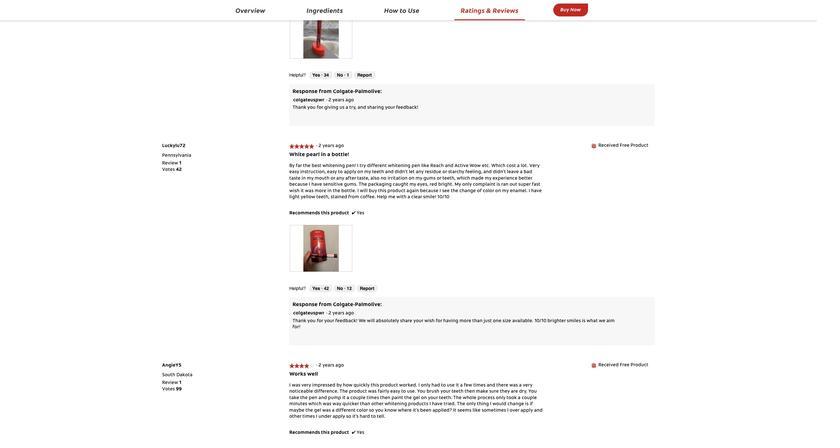 Task type: vqa. For each thing, say whether or not it's contained in the screenshot.
'be'
no



Task type: locate. For each thing, give the bounding box(es) containing it.
than up hard
[[360, 402, 370, 407]]

0 vertical spatial different
[[367, 164, 387, 168]]

0 vertical spatial colgateuspwr
[[293, 98, 324, 103]]

0 vertical spatial like
[[421, 164, 429, 168]]

yellow
[[301, 195, 315, 200]]

1 for helpful?
[[179, 161, 181, 166]]

how
[[384, 6, 398, 14]]

didn't down which
[[493, 170, 506, 175]]

helpful? left yes · 42
[[289, 286, 306, 291]]

1 votes from the top
[[162, 168, 175, 172]]

very up noticeable at the bottom left
[[302, 384, 311, 388]]

no · 1
[[337, 73, 349, 78]]

2 vertical spatial you
[[375, 409, 384, 413]]

it
[[301, 189, 304, 193], [456, 384, 459, 388], [342, 396, 345, 401]]

teeth inside i was very impressed by how quickly this product worked. i only had to use it a few times and there was a very noticeable difference. the product was fairly easy to use. you brush your teeth then make sure they are dry. you take the pen and pump it a couple times then paint the gel on your teeth. the whole process only took a couple minutes which was way quicker than other whitening products i have tried. the only thing i would change is if maybe the gel was a different color so you know where it's been applied? it seems like sometimes i over apply and other times i under apply so it's hard to tell.
[[452, 390, 464, 394]]

so up hard
[[369, 409, 374, 413]]

2 review from the top
[[162, 381, 178, 386]]

gel
[[413, 396, 420, 401], [314, 409, 321, 413]]

review
[[162, 161, 178, 166], [162, 381, 178, 386]]

1 horizontal spatial it's
[[413, 409, 419, 413]]

0 vertical spatial recommends
[[289, 211, 320, 216]]

times down the fairly
[[367, 396, 379, 401]]

0 vertical spatial product
[[631, 144, 648, 148]]

you right dry.
[[528, 390, 537, 394]]

1 horizontal spatial 42
[[324, 286, 329, 291]]

0 vertical spatial palmolive:
[[355, 89, 382, 94]]

2 horizontal spatial is
[[582, 319, 585, 324]]

gums.
[[344, 183, 358, 187]]

1 vertical spatial ✔
[[352, 431, 356, 435]]

0 horizontal spatial any
[[336, 176, 344, 181]]

from inside the by far the best whitening pen! i try different whitening pen like reach and active wow etc. which cost a lot. very easy instruction, easy to apply on my teeth and didn't let any residue or starchy feeling, and didn't leave a bad taste in my mouth or any after taste, also no irritation on my gums or teeth, which made my experience better because i have sensitive gums. the packaging caught my eyes, red bright. my only complaint is ran out super fast wish it was more in the bottle. i will buy this product again because i see the change of color on my enamel. i have light yellow teeth, stained from coffee. help me with a clear smile! 10/10
[[348, 195, 359, 200]]

content helpfulness group
[[289, 72, 375, 79], [289, 285, 378, 293]]

report button
[[354, 72, 375, 79], [357, 285, 378, 293]]

gums
[[423, 176, 436, 181]]

1 no from the top
[[337, 73, 343, 78]]

enamel.
[[510, 189, 528, 193]]

for
[[317, 106, 323, 110], [317, 319, 323, 324], [436, 319, 442, 324]]

0 vertical spatial than
[[472, 319, 483, 324]]

0 vertical spatial color
[[483, 189, 494, 193]]

1 up the 99
[[179, 381, 181, 386]]

2 palmolive: from the top
[[355, 303, 382, 308]]

0 vertical spatial received
[[598, 144, 619, 148]]

have inside i was very impressed by how quickly this product worked. i only had to use it a few times and there was a very noticeable difference. the product was fairly easy to use. you brush your teeth then make sure they are dry. you take the pen and pump it a couple times then paint the gel on your teeth. the whole process only took a couple minutes which was way quicker than other whitening products i have tried. the only thing i would change is if maybe the gel was a different color so you know where it's been applied? it seems like sometimes i over apply and other times i under apply so it's hard to tell.
[[432, 402, 443, 407]]

because down taste
[[289, 183, 308, 187]]

1 vertical spatial thank
[[293, 319, 306, 324]]

it up yellow
[[301, 189, 304, 193]]

1 vertical spatial will
[[367, 319, 375, 324]]

whitening down paint
[[385, 402, 407, 407]]

absolutely
[[376, 319, 399, 324]]

where
[[398, 409, 412, 413]]

times down the maybe
[[303, 415, 315, 419]]

1 vertical spatial it's
[[352, 415, 359, 419]]

0 vertical spatial gel
[[413, 396, 420, 401]]

10/10 inside thank you for your feedback! we will absolutely share your wish for having more than just one size available. 10/10 brighter smiles is what we aim for!
[[534, 319, 546, 324]]

teeth inside the by far the best whitening pen! i try different whitening pen like reach and active wow etc. which cost a lot. very easy instruction, easy to apply on my teeth and didn't let any residue or starchy feeling, and didn't leave a bad taste in my mouth or any after taste, also no irritation on my gums or teeth, which made my experience better because i have sensitive gums. the packaging caught my eyes, red bright. my only complaint is ran out super fast wish it was more in the bottle. i will buy this product again because i see the change of color on my enamel. i have light yellow teeth, stained from coffee. help me with a clear smile! 10/10
[[372, 170, 384, 175]]

you
[[417, 390, 426, 394], [528, 390, 537, 394]]

only inside the by far the best whitening pen! i try different whitening pen like reach and active wow etc. which cost a lot. very easy instruction, easy to apply on my teeth and didn't let any residue or starchy feeling, and didn't leave a bad taste in my mouth or any after taste, also no irritation on my gums or teeth, which made my experience better because i have sensitive gums. the packaging caught my eyes, red bright. my only complaint is ran out super fast wish it was more in the bottle. i will buy this product again because i see the change of color on my enamel. i have light yellow teeth, stained from coffee. help me with a clear smile! 10/10
[[462, 183, 472, 187]]

made
[[471, 176, 484, 181]]

how to use button
[[378, 4, 426, 18]]

2 helpful? from the top
[[289, 286, 306, 291]]

1 horizontal spatial or
[[437, 176, 441, 181]]

· down yes · 42
[[326, 312, 327, 316]]

colgate- down no · 12
[[333, 303, 355, 308]]

this up the fairly
[[371, 384, 379, 388]]

packaging
[[368, 183, 392, 187]]

and down the 'difference.'
[[319, 396, 327, 401]]

pen!
[[346, 164, 356, 168]]

is left if on the bottom right of page
[[525, 402, 529, 407]]

only up would
[[496, 396, 505, 401]]

· 2 years ago up well
[[316, 364, 346, 368]]

2 votes from the top
[[162, 387, 175, 392]]

0 vertical spatial so
[[369, 409, 374, 413]]

is left what
[[582, 319, 585, 324]]

1 horizontal spatial in
[[321, 152, 326, 157]]

1 horizontal spatial which
[[457, 176, 470, 181]]

change down my
[[459, 189, 476, 193]]

review down pennsylvania
[[162, 161, 178, 166]]

0 horizontal spatial teeth
[[372, 170, 384, 175]]

list
[[162, 161, 182, 173], [162, 380, 182, 393]]

color
[[483, 189, 494, 193], [357, 409, 368, 413]]

2 · 2 years ago from the top
[[316, 364, 346, 368]]

2 up the giving
[[329, 98, 331, 103]]

42 inside content helpfulness group
[[324, 286, 329, 291]]

0 vertical spatial content helpfulness group
[[289, 72, 375, 79]]

thank left the giving
[[293, 106, 306, 110]]

bad
[[524, 170, 532, 175]]

1 horizontal spatial have
[[432, 402, 443, 407]]

palmolive:
[[355, 89, 382, 94], [355, 303, 382, 308]]

different down quicker
[[336, 409, 355, 413]]

1 ⊞ received free product from the top
[[591, 144, 648, 149]]

report button for 12
[[357, 285, 378, 293]]

colgate- for 1
[[333, 89, 355, 94]]

2 response from colgate-palmolive: from the top
[[293, 303, 382, 308]]

ago down 12
[[345, 312, 354, 316]]

0 vertical spatial feedback!
[[396, 106, 418, 110]]

because
[[289, 183, 308, 187], [420, 189, 439, 193]]

coffee.
[[360, 195, 376, 200]]

response from colgate-palmolive: for no · 12
[[293, 303, 382, 308]]

12
[[347, 286, 352, 291]]

0 vertical spatial teeth,
[[442, 176, 456, 181]]

0 vertical spatial change
[[459, 189, 476, 193]]

you for yes · 42
[[307, 319, 316, 324]]

response down yes · 42
[[293, 303, 318, 308]]

review inside "review 1 votes 99"
[[162, 381, 178, 386]]

2 list from the top
[[162, 380, 182, 393]]

1 vertical spatial like
[[473, 409, 481, 413]]

couple
[[350, 396, 366, 401], [522, 396, 537, 401]]

0 horizontal spatial which
[[308, 402, 322, 407]]

· left 12
[[344, 286, 345, 291]]

received for works well
[[598, 363, 619, 368]]

1 vertical spatial from
[[348, 195, 359, 200]]

list down pennsylvania
[[162, 161, 182, 173]]

from for no · 1
[[319, 89, 332, 94]]

ratings
[[461, 6, 485, 14]]

product down caught
[[388, 189, 405, 193]]

1 vertical spatial than
[[360, 402, 370, 407]]

0 vertical spatial response
[[293, 89, 318, 94]]

1 horizontal spatial other
[[371, 402, 383, 407]]

0 horizontal spatial different
[[336, 409, 355, 413]]

0 horizontal spatial 10/10
[[437, 195, 449, 200]]

which
[[491, 164, 505, 168]]

1 product from the top
[[631, 144, 648, 148]]

1 horizontal spatial than
[[472, 319, 483, 324]]

2 didn't from the left
[[493, 170, 506, 175]]

dakota
[[176, 373, 193, 378]]

1 vertical spatial so
[[346, 415, 351, 419]]

votes inside 'review 1 votes 42'
[[162, 168, 175, 172]]

0 horizontal spatial it's
[[352, 415, 359, 419]]

thank you for your feedback! we will absolutely share your wish for having more than just one size available. 10/10 brighter smiles is what we aim for!
[[293, 319, 615, 330]]

1 for i was very impressed by how quickly this product worked. i only had to use it a few times and there was a very noticeable difference. the product was fairly easy to use. you brush your teeth then make sure they are dry. you take the pen and pump it a couple times then paint the gel on your teeth. the whole process only took a couple minutes which was way quicker than other whitening products i have tried. the only thing i would change is if maybe the gel was a different color so you know where it's been applied? it seems like sometimes i over apply and other times i under apply so it's hard to tell.
[[179, 381, 181, 386]]

1 couple from the left
[[350, 396, 366, 401]]

1 thank from the top
[[293, 106, 306, 110]]

1 vertical spatial list
[[162, 380, 182, 393]]

wish inside thank you for your feedback! we will absolutely share your wish for having more than just one size available. 10/10 brighter smiles is what we aim for!
[[424, 319, 435, 324]]

2 ⊞ from the top
[[591, 363, 596, 368]]

1 horizontal spatial change
[[508, 402, 524, 407]]

received
[[598, 144, 619, 148], [598, 363, 619, 368]]

than left just in the right bottom of the page
[[472, 319, 483, 324]]

size
[[503, 319, 511, 324]]

votes left the 99
[[162, 387, 175, 392]]

recommends down the maybe
[[289, 431, 320, 435]]

free for white pearl in a bottle!
[[620, 144, 630, 148]]

1 list from the top
[[162, 161, 182, 173]]

south
[[162, 373, 175, 378]]

a down again
[[408, 195, 410, 200]]

smile!
[[423, 195, 436, 200]]

red
[[430, 183, 437, 187]]

0 vertical spatial report
[[357, 73, 372, 78]]

you
[[307, 106, 316, 110], [307, 319, 316, 324], [375, 409, 384, 413]]

1 horizontal spatial is
[[525, 402, 529, 407]]

it right use
[[456, 384, 459, 388]]

i right the bottle.
[[357, 189, 359, 193]]

✔
[[352, 211, 356, 216], [352, 431, 356, 435]]

pen inside the by far the best whitening pen! i try different whitening pen like reach and active wow etc. which cost a lot. very easy instruction, easy to apply on my teeth and didn't let any residue or starchy feeling, and didn't leave a bad taste in my mouth or any after taste, also no irritation on my gums or teeth, which made my experience better because i have sensitive gums. the packaging caught my eyes, red bright. my only complaint is ran out super fast wish it was more in the bottle. i will buy this product again because i see the change of color on my enamel. i have light yellow teeth, stained from coffee. help me with a clear smile! 10/10
[[412, 164, 420, 168]]

like
[[421, 164, 429, 168], [473, 409, 481, 413]]

ingredients
[[307, 6, 343, 14]]

0 horizontal spatial color
[[357, 409, 368, 413]]

south dakota
[[162, 373, 193, 378]]

no for no · 1
[[337, 73, 343, 78]]

1 review from the top
[[162, 161, 178, 166]]

than
[[472, 319, 483, 324], [360, 402, 370, 407]]

the
[[359, 183, 367, 187], [340, 390, 348, 394], [453, 396, 462, 401], [457, 402, 465, 407]]

0 horizontal spatial than
[[360, 402, 370, 407]]

whitening
[[322, 164, 345, 168], [388, 164, 410, 168], [385, 402, 407, 407]]

you right use. at the bottom of page
[[417, 390, 426, 394]]

1 very from the left
[[302, 384, 311, 388]]

1 vertical spatial wish
[[424, 319, 435, 324]]

easy up 'mouth' on the top of page
[[327, 170, 337, 175]]

✔ down quicker
[[352, 431, 356, 435]]

⊞ for white pearl in a bottle!
[[591, 144, 596, 149]]

2 response from the top
[[293, 303, 318, 308]]

is left ran on the top
[[497, 183, 500, 187]]

teeth up also
[[372, 170, 384, 175]]

any right let
[[416, 170, 424, 175]]

caught
[[393, 183, 408, 187]]

colgateuspwr for yes · 42
[[293, 312, 324, 316]]

your
[[385, 106, 395, 110], [324, 319, 334, 324], [413, 319, 423, 324], [441, 390, 450, 394], [428, 396, 438, 401]]

which inside the by far the best whitening pen! i try different whitening pen like reach and active wow etc. which cost a lot. very easy instruction, easy to apply on my teeth and didn't let any residue or starchy feeling, and didn't leave a bad taste in my mouth or any after taste, also no irritation on my gums or teeth, which made my experience better because i have sensitive gums. the packaging caught my eyes, red bright. my only complaint is ran out super fast wish it was more in the bottle. i will buy this product again because i see the change of color on my enamel. i have light yellow teeth, stained from coffee. help me with a clear smile! 10/10
[[457, 176, 470, 181]]

1 inside 'review 1 votes 42'
[[179, 161, 181, 166]]

colgate- for 12
[[333, 303, 355, 308]]

review for helpful?
[[162, 161, 178, 166]]

0 vertical spatial in
[[321, 152, 326, 157]]

1 ⊞ from the top
[[591, 144, 596, 149]]

whitening inside i was very impressed by how quickly this product worked. i only had to use it a few times and there was a very noticeable difference. the product was fairly easy to use. you brush your teeth then make sure they are dry. you take the pen and pump it a couple times then paint the gel on your teeth. the whole process only took a couple minutes which was way quicker than other whitening products i have tried. the only thing i would change is if maybe the gel was a different color so you know where it's been applied? it seems like sometimes i over apply and other times i under apply so it's hard to tell.
[[385, 402, 407, 407]]

different inside i was very impressed by how quickly this product worked. i only had to use it a few times and there was a very noticeable difference. the product was fairly easy to use. you brush your teeth then make sure they are dry. you take the pen and pump it a couple times then paint the gel on your teeth. the whole process only took a couple minutes which was way quicker than other whitening products i have tried. the only thing i would change is if maybe the gel was a different color so you know where it's been applied? it seems like sometimes i over apply and other times i under apply so it's hard to tell.
[[336, 409, 355, 413]]

1 vertical spatial feedback!
[[335, 319, 358, 324]]

product inside the by far the best whitening pen! i try different whitening pen like reach and active wow etc. which cost a lot. very easy instruction, easy to apply on my teeth and didn't let any residue or starchy feeling, and didn't leave a bad taste in my mouth or any after taste, also no irritation on my gums or teeth, which made my experience better because i have sensitive gums. the packaging caught my eyes, red bright. my only complaint is ran out super fast wish it was more in the bottle. i will buy this product again because i see the change of color on my enamel. i have light yellow teeth, stained from coffee. help me with a clear smile! 10/10
[[388, 189, 405, 193]]

1 vertical spatial votes
[[162, 387, 175, 392]]

my up the taste, at the left of page
[[364, 170, 371, 175]]

1 inside "review 1 votes 99"
[[179, 381, 181, 386]]

0 vertical spatial wish
[[289, 189, 300, 193]]

it's left hard
[[352, 415, 359, 419]]

feedback! right the 'sharing'
[[396, 106, 418, 110]]

ran
[[501, 183, 508, 187]]

1 colgate- from the top
[[333, 89, 355, 94]]

the down the taste, at the left of page
[[359, 183, 367, 187]]

this inside the by far the best whitening pen! i try different whitening pen like reach and active wow etc. which cost a lot. very easy instruction, easy to apply on my teeth and didn't let any residue or starchy feeling, and didn't leave a bad taste in my mouth or any after taste, also no irritation on my gums or teeth, which made my experience better because i have sensitive gums. the packaging caught my eyes, red bright. my only complaint is ran out super fast wish it was more in the bottle. i will buy this product again because i see the change of color on my enamel. i have light yellow teeth, stained from coffee. help me with a clear smile! 10/10
[[378, 189, 386, 193]]

just
[[484, 319, 492, 324]]

taste
[[289, 176, 301, 181]]

years up white pearl in a bottle!
[[323, 144, 334, 149]]

1 horizontal spatial easy
[[327, 170, 337, 175]]

response from colgate-palmolive: for no · 1
[[293, 89, 382, 94]]

years down no · 12
[[333, 312, 344, 316]]

0 horizontal spatial didn't
[[395, 170, 408, 175]]

1 palmolive: from the top
[[355, 89, 382, 94]]

report right no · 1
[[357, 73, 372, 78]]

recommends this product ✔ yes down "under"
[[289, 431, 364, 435]]

1 response from colgate-palmolive: from the top
[[293, 89, 382, 94]]

recommends this product ✔ yes down stained
[[289, 211, 364, 216]]

hard
[[360, 415, 370, 419]]

2 thank from the top
[[293, 319, 306, 324]]

apply
[[344, 170, 356, 175], [521, 409, 533, 413], [333, 415, 345, 419]]

or down reach
[[442, 170, 447, 175]]

1 · 2 years ago from the top
[[316, 144, 346, 149]]

product
[[631, 144, 648, 148], [631, 363, 648, 368]]

is
[[497, 183, 500, 187], [582, 319, 585, 324], [525, 402, 529, 407]]

my
[[364, 170, 371, 175], [307, 176, 314, 181], [416, 176, 422, 181], [485, 176, 492, 181], [410, 183, 416, 187], [502, 189, 509, 193]]

more inside thank you for your feedback! we will absolutely share your wish for having more than just one size available. 10/10 brighter smiles is what we aim for!
[[460, 319, 471, 324]]

easy up paint
[[390, 390, 400, 394]]

2
[[329, 98, 331, 103], [318, 144, 321, 149], [329, 312, 331, 316], [318, 364, 321, 368]]

0 vertical spatial votes
[[162, 168, 175, 172]]

2 ✔ from the top
[[352, 431, 356, 435]]

2 no from the top
[[337, 286, 343, 291]]

1 vertical spatial pen
[[309, 396, 317, 401]]

from
[[319, 89, 332, 94], [348, 195, 359, 200], [319, 303, 332, 308]]

1 helpful? from the top
[[289, 73, 306, 78]]

1 vertical spatial in
[[302, 176, 306, 181]]

1 vertical spatial product
[[631, 363, 648, 368]]

this down "sensitive"
[[321, 211, 330, 216]]

or up "sensitive"
[[331, 176, 335, 181]]

palmolive: for 12
[[355, 303, 382, 308]]

0 vertical spatial recommends this product ✔ yes
[[289, 211, 364, 216]]

the
[[303, 164, 311, 168], [333, 189, 340, 193], [451, 189, 458, 193], [300, 396, 308, 401], [404, 396, 412, 401], [306, 409, 313, 413]]

0 vertical spatial 42
[[176, 168, 182, 172]]

1 vertical spatial no
[[337, 286, 343, 291]]

⊞ for works well
[[591, 363, 596, 368]]

i left the try
[[357, 164, 359, 168]]

1 vertical spatial teeth
[[452, 390, 464, 394]]

1 ✔ from the top
[[352, 211, 356, 216]]

· up well
[[316, 364, 317, 368]]

a up dry.
[[519, 384, 522, 388]]

list for i was very impressed by how quickly this product worked. i only had to use it a few times and there was a very noticeable difference. the product was fairly easy to use. you brush your teeth then make sure they are dry. you take the pen and pump it a couple times then paint the gel on your teeth. the whole process only took a couple minutes which was way quicker than other whitening products i have tried. the only thing i would change is if maybe the gel was a different color so you know where it's been applied? it seems like sometimes i over apply and other times i under apply so it's hard to tell.
[[162, 380, 182, 393]]

times up make
[[473, 384, 486, 388]]

other
[[371, 402, 383, 407], [289, 415, 301, 419]]

1 vertical spatial response
[[293, 303, 318, 308]]

1 vertical spatial different
[[336, 409, 355, 413]]

colgateuspwr up the giving
[[293, 98, 324, 103]]

1 vertical spatial change
[[508, 402, 524, 407]]

had
[[432, 384, 440, 388]]

0 horizontal spatial so
[[346, 415, 351, 419]]

votes
[[162, 168, 175, 172], [162, 387, 175, 392]]

2 colgate- from the top
[[333, 303, 355, 308]]

0 vertical spatial response from colgate-palmolive:
[[293, 89, 382, 94]]

1 vertical spatial ⊞ received free product
[[591, 363, 648, 368]]

change
[[459, 189, 476, 193], [508, 402, 524, 407]]

1 vertical spatial you
[[307, 319, 316, 324]]

different
[[367, 164, 387, 168], [336, 409, 355, 413]]

2 ⊞ received free product from the top
[[591, 363, 648, 368]]

other up the tell.
[[371, 402, 383, 407]]

1 colgateuspwr from the top
[[293, 98, 324, 103]]

0 horizontal spatial couple
[[350, 396, 366, 401]]

sometimes
[[482, 409, 506, 413]]

product up the fairly
[[380, 384, 398, 388]]

on down the try
[[357, 170, 363, 175]]

more right having
[[460, 319, 471, 324]]

product for white pearl in a bottle!
[[631, 144, 648, 148]]

1 horizontal spatial more
[[460, 319, 471, 324]]

thank inside thank you for your feedback! we will absolutely share your wish for having more than just one size available. 10/10 brighter smiles is what we aim for!
[[293, 319, 306, 324]]

colgateuspwr · 2 years ago down yes · 42
[[293, 312, 356, 316]]

couple up quicker
[[350, 396, 366, 401]]

couple up if on the bottom right of page
[[522, 396, 537, 401]]

0 vertical spatial list
[[162, 161, 182, 173]]

2 horizontal spatial have
[[531, 189, 542, 193]]

2 colgateuspwr · 2 years ago from the top
[[293, 312, 356, 316]]

1 vertical spatial which
[[308, 402, 322, 407]]

took
[[507, 396, 517, 401]]

by
[[337, 384, 342, 388]]

impressed
[[312, 384, 335, 388]]

1 response from the top
[[293, 89, 318, 94]]

colgate- up us
[[333, 89, 355, 94]]

i left over
[[507, 409, 509, 413]]

42
[[176, 168, 182, 172], [324, 286, 329, 291]]

than inside thank you for your feedback! we will absolutely share your wish for having more than just one size available. 10/10 brighter smiles is what we aim for!
[[472, 319, 483, 324]]

2 colgateuspwr from the top
[[293, 312, 324, 316]]

1 vertical spatial it
[[456, 384, 459, 388]]

a
[[346, 106, 348, 110], [327, 152, 330, 157], [517, 164, 520, 168], [520, 170, 523, 175], [408, 195, 410, 200], [460, 384, 463, 388], [519, 384, 522, 388], [347, 396, 349, 401], [518, 396, 521, 401], [332, 409, 335, 413]]

let
[[409, 170, 415, 175]]

1 vertical spatial colgateuspwr
[[293, 312, 324, 316]]

0 vertical spatial ⊞ received free product
[[591, 144, 648, 149]]

votes inside "review 1 votes 99"
[[162, 387, 175, 392]]

1 horizontal spatial because
[[420, 189, 439, 193]]

votes for i was very impressed by how quickly this product worked. i only had to use it a few times and there was a very noticeable difference. the product was fairly easy to use. you brush your teeth then make sure they are dry. you take the pen and pump it a couple times then paint the gel on your teeth. the whole process only took a couple minutes which was way quicker than other whitening products i have tried. the only thing i would change is if maybe the gel was a different color so you know where it's been applied? it seems like sometimes i over apply and other times i under apply so it's hard to tell.
[[162, 387, 175, 392]]

on inside i was very impressed by how quickly this product worked. i only had to use it a few times and there was a very noticeable difference. the product was fairly easy to use. you brush your teeth then make sure they are dry. you take the pen and pump it a couple times then paint the gel on your teeth. the whole process only took a couple minutes which was way quicker than other whitening products i have tried. the only thing i would change is if maybe the gel was a different color so you know where it's been applied? it seems like sometimes i over apply and other times i under apply so it's hard to tell.
[[421, 396, 427, 401]]

received for white pearl in a bottle!
[[598, 144, 619, 148]]

of
[[477, 189, 482, 193]]

0 horizontal spatial pen
[[309, 396, 317, 401]]

the up tried.
[[453, 396, 462, 401]]

change inside i was very impressed by how quickly this product worked. i only had to use it a few times and there was a very noticeable difference. the product was fairly easy to use. you brush your teeth then make sure they are dry. you take the pen and pump it a couple times then paint the gel on your teeth. the whole process only took a couple minutes which was way quicker than other whitening products i have tried. the only thing i would change is if maybe the gel was a different color so you know where it's been applied? it seems like sometimes i over apply and other times i under apply so it's hard to tell.
[[508, 402, 524, 407]]

1 vertical spatial other
[[289, 415, 301, 419]]

and up sure
[[487, 384, 495, 388]]

0 vertical spatial thank
[[293, 106, 306, 110]]

content helpfulness group for giving
[[289, 72, 375, 79]]

works
[[289, 372, 306, 377]]

colgateuspwr · 2 years ago for 34
[[293, 98, 356, 103]]

1 vertical spatial 42
[[324, 286, 329, 291]]

like inside i was very impressed by how quickly this product worked. i only had to use it a few times and there was a very noticeable difference. the product was fairly easy to use. you brush your teeth then make sure they are dry. you take the pen and pump it a couple times then paint the gel on your teeth. the whole process only took a couple minutes which was way quicker than other whitening products i have tried. the only thing i would change is if maybe the gel was a different color so you know where it's been applied? it seems like sometimes i over apply and other times i under apply so it's hard to tell.
[[473, 409, 481, 413]]

you inside thank you for your feedback! we will absolutely share your wish for having more than just one size available. 10/10 brighter smiles is what we aim for!
[[307, 319, 316, 324]]

ratings & reviews button
[[454, 4, 525, 20]]

colgate-
[[333, 89, 355, 94], [333, 303, 355, 308]]

1 vertical spatial recommends this product ✔ yes
[[289, 431, 364, 435]]

0 vertical spatial pen
[[412, 164, 420, 168]]

2 received from the top
[[598, 363, 619, 368]]

easy inside i was very impressed by how quickly this product worked. i only had to use it a few times and there was a very noticeable difference. the product was fairly easy to use. you brush your teeth then make sure they are dry. you take the pen and pump it a couple times then paint the gel on your teeth. the whole process only took a couple minutes which was way quicker than other whitening products i have tried. the only thing i would change is if maybe the gel was a different color so you know where it's been applied? it seems like sometimes i over apply and other times i under apply so it's hard to tell.
[[390, 390, 400, 394]]

2 review photo 1. image from the top
[[290, 225, 352, 272]]

1 content helpfulness group from the top
[[289, 72, 375, 79]]

no right 34
[[337, 73, 343, 78]]

0 horizontal spatial because
[[289, 183, 308, 187]]

stained
[[331, 195, 347, 200]]

how
[[343, 384, 352, 388]]

1 vertical spatial more
[[460, 319, 471, 324]]

1 vertical spatial free
[[620, 363, 630, 368]]

pen down noticeable at the bottom left
[[309, 396, 317, 401]]

1 received from the top
[[598, 144, 619, 148]]

1 free from the top
[[620, 144, 630, 148]]

will inside thank you for your feedback! we will absolutely share your wish for having more than just one size available. 10/10 brighter smiles is what we aim for!
[[367, 319, 375, 324]]

report for 12
[[360, 286, 374, 291]]

1 colgateuspwr · 2 years ago from the top
[[293, 98, 356, 103]]

the down noticeable at the bottom left
[[300, 396, 308, 401]]

2 product from the top
[[631, 363, 648, 368]]

1 vertical spatial colgate-
[[333, 303, 355, 308]]

different up also
[[367, 164, 387, 168]]

palmolive: for 1
[[355, 89, 382, 94]]

recommends down yellow
[[289, 211, 320, 216]]

leave
[[507, 170, 519, 175]]

difference.
[[314, 390, 338, 394]]

list for helpful?
[[162, 161, 182, 173]]

10/10 inside the by far the best whitening pen! i try different whitening pen like reach and active wow etc. which cost a lot. very easy instruction, easy to apply on my teeth and didn't let any residue or starchy feeling, and didn't leave a bad taste in my mouth or any after taste, also no irritation on my gums or teeth, which made my experience better because i have sensitive gums. the packaging caught my eyes, red bright. my only complaint is ran out super fast wish it was more in the bottle. i will buy this product again because i see the change of color on my enamel. i have light yellow teeth, stained from coffee. help me with a clear smile! 10/10
[[437, 195, 449, 200]]

2 horizontal spatial or
[[442, 170, 447, 175]]

have down fast
[[531, 189, 542, 193]]

color up hard
[[357, 409, 368, 413]]

0 horizontal spatial or
[[331, 176, 335, 181]]

have down 'mouth' on the top of page
[[311, 183, 322, 187]]

then up "whole"
[[465, 390, 475, 394]]

review inside 'review 1 votes 42'
[[162, 161, 178, 166]]

is inside i was very impressed by how quickly this product worked. i only had to use it a few times and there was a very noticeable difference. the product was fairly easy to use. you brush your teeth then make sure they are dry. you take the pen and pump it a couple times then paint the gel on your teeth. the whole process only took a couple minutes which was way quicker than other whitening products i have tried. the only thing i would change is if maybe the gel was a different color so you know where it's been applied? it seems like sometimes i over apply and other times i under apply so it's hard to tell.
[[525, 402, 529, 407]]

2 content helpfulness group from the top
[[289, 285, 378, 293]]

how to use
[[384, 6, 419, 14]]

2 very from the left
[[523, 384, 532, 388]]

1 horizontal spatial pen
[[412, 164, 420, 168]]

will inside the by far the best whitening pen! i try different whitening pen like reach and active wow etc. which cost a lot. very easy instruction, easy to apply on my teeth and didn't let any residue or starchy feeling, and didn't leave a bad taste in my mouth or any after taste, also no irritation on my gums or teeth, which made my experience better because i have sensitive gums. the packaging caught my eyes, red bright. my only complaint is ran out super fast wish it was more in the bottle. i will buy this product again because i see the change of color on my enamel. i have light yellow teeth, stained from coffee. help me with a clear smile! 10/10
[[360, 189, 368, 193]]

0 horizontal spatial in
[[302, 176, 306, 181]]

clear
[[411, 195, 422, 200]]

maybe
[[289, 409, 304, 413]]

review photo 1. image
[[290, 12, 352, 59], [290, 225, 352, 272]]

2 vertical spatial times
[[303, 415, 315, 419]]

2 up impressed
[[318, 364, 321, 368]]

1 horizontal spatial you
[[528, 390, 537, 394]]

gel up "under"
[[314, 409, 321, 413]]

review 1 votes 42
[[162, 161, 182, 172]]

2 free from the top
[[620, 363, 630, 368]]



Task type: describe. For each thing, give the bounding box(es) containing it.
0 vertical spatial have
[[311, 183, 322, 187]]

i up yellow
[[309, 183, 310, 187]]

process
[[478, 396, 495, 401]]

from for no · 12
[[319, 303, 332, 308]]

on down let
[[409, 176, 414, 181]]

only up brush
[[421, 384, 430, 388]]

1 horizontal spatial gel
[[413, 396, 420, 401]]

buy now button
[[553, 4, 588, 16]]

helpful? for yes · 42
[[289, 286, 306, 291]]

and down etc.
[[483, 170, 492, 175]]

i up sometimes
[[490, 402, 491, 407]]

residue
[[425, 170, 441, 175]]

one
[[493, 319, 501, 324]]

irritation
[[388, 176, 408, 181]]

was up "under"
[[322, 409, 331, 413]]

a left the bottle!
[[327, 152, 330, 157]]

years up impressed
[[323, 364, 334, 368]]

· 2 years ago for pearl
[[316, 144, 346, 149]]

my
[[455, 183, 461, 187]]

· right 34
[[344, 73, 345, 78]]

we
[[359, 319, 366, 324]]

1 horizontal spatial teeth,
[[442, 176, 456, 181]]

white pearl in a bottle!
[[289, 152, 349, 157]]

if
[[530, 402, 533, 407]]

under
[[319, 415, 332, 419]]

· 2 years ago for well
[[316, 364, 346, 368]]

my down ran on the top
[[502, 189, 509, 193]]

1 you from the left
[[417, 390, 426, 394]]

a right us
[[346, 106, 348, 110]]

only down "whole"
[[466, 402, 476, 407]]

this inside i was very impressed by how quickly this product worked. i only had to use it a few times and there was a very noticeable difference. the product was fairly easy to use. you brush your teeth then make sure they are dry. you take the pen and pump it a couple times then paint the gel on your teeth. the whole process only took a couple minutes which was way quicker than other whitening products i have tried. the only thing i would change is if maybe the gel was a different color so you know where it's been applied? it seems like sometimes i over apply and other times i under apply so it's hard to tell.
[[371, 384, 379, 388]]

teeth.
[[439, 396, 452, 401]]

free for works well
[[620, 363, 630, 368]]

report for 1
[[357, 73, 372, 78]]

1 vertical spatial times
[[367, 396, 379, 401]]

⊞ received free product for white pearl in a bottle!
[[591, 144, 648, 149]]

years up us
[[333, 98, 344, 103]]

for for 42
[[317, 319, 323, 324]]

thing
[[477, 402, 489, 407]]

2 down yes · 42
[[329, 312, 331, 316]]

whitening up irritation
[[388, 164, 410, 168]]

yes left no · 12
[[312, 286, 320, 291]]

i left "under"
[[316, 415, 317, 419]]

us
[[340, 106, 345, 110]]

2 couple from the left
[[522, 396, 537, 401]]

thank you for giving us a try, and sharing your feedback!
[[293, 106, 418, 110]]

again
[[407, 189, 419, 193]]

yes left 34
[[312, 73, 320, 78]]

take
[[289, 396, 299, 401]]

feeling,
[[465, 170, 482, 175]]

wish inside the by far the best whitening pen! i try different whitening pen like reach and active wow etc. which cost a lot. very easy instruction, easy to apply on my teeth and didn't let any residue or starchy feeling, and didn't leave a bad taste in my mouth or any after taste, also no irritation on my gums or teeth, which made my experience better because i have sensitive gums. the packaging caught my eyes, red bright. my only complaint is ran out super fast wish it was more in the bottle. i will buy this product again because i see the change of color on my enamel. i have light yellow teeth, stained from coffee. help me with a clear smile! 10/10
[[289, 189, 300, 193]]

· left no · 12
[[321, 286, 323, 291]]

the down my
[[451, 189, 458, 193]]

ago up by
[[335, 364, 344, 368]]

bright.
[[438, 183, 454, 187]]

2 you from the left
[[528, 390, 537, 394]]

super
[[518, 183, 531, 187]]

is inside thank you for your feedback! we will absolutely share your wish for having more than just one size available. 10/10 brighter smiles is what we aim for!
[[582, 319, 585, 324]]

0 vertical spatial any
[[416, 170, 424, 175]]

2 recommends this product ✔ yes from the top
[[289, 431, 364, 435]]

yes down hard
[[357, 431, 364, 435]]

colgateuspwr for yes · 34
[[293, 98, 324, 103]]

whole
[[463, 396, 476, 401]]

eyes,
[[417, 183, 429, 187]]

thank for yes · 34
[[293, 106, 306, 110]]

light
[[289, 195, 300, 200]]

0 horizontal spatial teeth,
[[316, 195, 330, 200]]

best
[[312, 164, 321, 168]]

yes down the coffee.
[[357, 211, 364, 216]]

2 vertical spatial apply
[[333, 415, 345, 419]]

ingredients button
[[300, 4, 349, 18]]

1 recommends this product ✔ yes from the top
[[289, 211, 364, 216]]

product down the quickly
[[349, 390, 367, 394]]

like inside the by far the best whitening pen! i try different whitening pen like reach and active wow etc. which cost a lot. very easy instruction, easy to apply on my teeth and didn't let any residue or starchy feeling, and didn't leave a bad taste in my mouth or any after taste, also no irritation on my gums or teeth, which made my experience better because i have sensitive gums. the packaging caught my eyes, red bright. my only complaint is ran out super fast wish it was more in the bottle. i will buy this product again because i see the change of color on my enamel. i have light yellow teeth, stained from coffee. help me with a clear smile! 10/10
[[421, 164, 429, 168]]

for!
[[293, 325, 301, 330]]

2 horizontal spatial it
[[456, 384, 459, 388]]

0 vertical spatial because
[[289, 183, 308, 187]]

aim
[[606, 319, 615, 324]]

1 horizontal spatial it
[[342, 396, 345, 401]]

content helpfulness group for your
[[289, 285, 378, 293]]

a left lot.
[[517, 164, 520, 168]]

response for yes · 42
[[293, 303, 318, 308]]

my up again
[[410, 183, 416, 187]]

1 inside content helpfulness group
[[347, 73, 349, 78]]

· left 34
[[321, 73, 323, 78]]

far
[[296, 164, 302, 168]]

i down the super
[[529, 189, 530, 193]]

mouth
[[315, 176, 329, 181]]

0 horizontal spatial easy
[[289, 170, 299, 175]]

product for works well
[[631, 363, 648, 368]]

to inside how to use button
[[400, 6, 406, 14]]

was inside the by far the best whitening pen! i try different whitening pen like reach and active wow etc. which cost a lot. very easy instruction, easy to apply on my teeth and didn't let any residue or starchy feeling, and didn't leave a bad taste in my mouth or any after taste, also no irritation on my gums or teeth, which made my experience better because i have sensitive gums. the packaging caught my eyes, red bright. my only complaint is ran out super fast wish it was more in the bottle. i will buy this product again because i see the change of color on my enamel. i have light yellow teeth, stained from coffee. help me with a clear smile! 10/10
[[305, 189, 314, 193]]

0 vertical spatial then
[[465, 390, 475, 394]]

change inside the by far the best whitening pen! i try different whitening pen like reach and active wow etc. which cost a lot. very easy instruction, easy to apply on my teeth and didn't let any residue or starchy feeling, and didn't leave a bad taste in my mouth or any after taste, also no irritation on my gums or teeth, which made my experience better because i have sensitive gums. the packaging caught my eyes, red bright. my only complaint is ran out super fast wish it was more in the bottle. i will buy this product again because i see the change of color on my enamel. i have light yellow teeth, stained from coffee. help me with a clear smile! 10/10
[[459, 189, 476, 193]]

the inside the by far the best whitening pen! i try different whitening pen like reach and active wow etc. which cost a lot. very easy instruction, easy to apply on my teeth and didn't let any residue or starchy feeling, and didn't leave a bad taste in my mouth or any after taste, also no irritation on my gums or teeth, which made my experience better because i have sensitive gums. the packaging caught my eyes, red bright. my only complaint is ran out super fast wish it was more in the bottle. i will buy this product again because i see the change of color on my enamel. i have light yellow teeth, stained from coffee. help me with a clear smile! 10/10
[[359, 183, 367, 187]]

i right worked.
[[418, 384, 420, 388]]

use
[[447, 384, 455, 388]]

better
[[519, 176, 532, 181]]

a left bad on the top of the page
[[520, 170, 523, 175]]

0 vertical spatial it's
[[413, 409, 419, 413]]

and up starchy
[[445, 164, 453, 168]]

helpful? for yes · 34
[[289, 73, 306, 78]]

i up noticeable at the bottom left
[[289, 384, 291, 388]]

34
[[324, 73, 329, 78]]

the right "far"
[[303, 164, 311, 168]]

0 vertical spatial times
[[473, 384, 486, 388]]

no for no · 12
[[337, 286, 343, 291]]

experience
[[493, 176, 517, 181]]

1 vertical spatial have
[[531, 189, 542, 193]]

brush
[[427, 390, 439, 394]]

1 vertical spatial because
[[420, 189, 439, 193]]

for for 34
[[317, 106, 323, 110]]

help
[[377, 195, 387, 200]]

it inside the by far the best whitening pen! i try different whitening pen like reach and active wow etc. which cost a lot. very easy instruction, easy to apply on my teeth and didn't let any residue or starchy feeling, and didn't leave a bad taste in my mouth or any after taste, also no irritation on my gums or teeth, which made my experience better because i have sensitive gums. the packaging caught my eyes, red bright. my only complaint is ran out super fast wish it was more in the bottle. i will buy this product again because i see the change of color on my enamel. i have light yellow teeth, stained from coffee. help me with a clear smile! 10/10
[[301, 189, 304, 193]]

colgateuspwr · 2 years ago for 42
[[293, 312, 356, 316]]

which inside i was very impressed by how quickly this product worked. i only had to use it a few times and there was a very noticeable difference. the product was fairly easy to use. you brush your teeth then make sure they are dry. you take the pen and pump it a couple times then paint the gel on your teeth. the whole process only took a couple minutes which was way quicker than other whitening products i have tried. the only thing i would change is if maybe the gel was a different color so you know where it's been applied? it seems like sometimes i over apply and other times i under apply so it's hard to tell.
[[308, 402, 322, 407]]

votes for helpful?
[[162, 168, 175, 172]]

1 didn't from the left
[[395, 170, 408, 175]]

sensitive
[[323, 183, 343, 187]]

than inside i was very impressed by how quickly this product worked. i only had to use it a few times and there was a very noticeable difference. the product was fairly easy to use. you brush your teeth then make sure they are dry. you take the pen and pump it a couple times then paint the gel on your teeth. the whole process only took a couple minutes which was way quicker than other whitening products i have tried. the only thing i would change is if maybe the gel was a different color so you know where it's been applied? it seems like sometimes i over apply and other times i under apply so it's hard to tell.
[[360, 402, 370, 407]]

buy
[[560, 6, 569, 13]]

1 horizontal spatial so
[[369, 409, 374, 413]]

there
[[496, 384, 508, 388]]

response for yes · 34
[[293, 89, 318, 94]]

would
[[493, 402, 506, 407]]

complaint
[[473, 183, 495, 187]]

seems
[[457, 409, 471, 413]]

over
[[510, 409, 519, 413]]

apply inside the by far the best whitening pen! i try different whitening pen like reach and active wow etc. which cost a lot. very easy instruction, easy to apply on my teeth and didn't let any residue or starchy feeling, and didn't leave a bad taste in my mouth or any after taste, also no irritation on my gums or teeth, which made my experience better because i have sensitive gums. the packaging caught my eyes, red bright. my only complaint is ran out super fast wish it was more in the bottle. i will buy this product again because i see the change of color on my enamel. i have light yellow teeth, stained from coffee. help me with a clear smile! 10/10
[[344, 170, 356, 175]]

ratings & reviews
[[461, 6, 519, 14]]

a left few
[[460, 384, 463, 388]]

different inside the by far the best whitening pen! i try different whitening pen like reach and active wow etc. which cost a lot. very easy instruction, easy to apply on my teeth and didn't let any residue or starchy feeling, and didn't leave a bad taste in my mouth or any after taste, also no irritation on my gums or teeth, which made my experience better because i have sensitive gums. the packaging caught my eyes, red bright. my only complaint is ran out super fast wish it was more in the bottle. i will buy this product again because i see the change of color on my enamel. i have light yellow teeth, stained from coffee. help me with a clear smile! 10/10
[[367, 164, 387, 168]]

product down "under"
[[331, 431, 349, 435]]

no · 12
[[337, 286, 352, 291]]

try,
[[349, 106, 357, 110]]

quickly
[[354, 384, 370, 388]]

bottle.
[[341, 189, 356, 193]]

my up 'eyes,'
[[416, 176, 422, 181]]

thank for yes · 42
[[293, 319, 306, 324]]

luckylu72
[[162, 144, 186, 149]]

with
[[396, 195, 406, 200]]

you inside i was very impressed by how quickly this product worked. i only had to use it a few times and there was a very noticeable difference. the product was fairly easy to use. you brush your teeth then make sure they are dry. you take the pen and pump it a couple times then paint the gel on your teeth. the whole process only took a couple minutes which was way quicker than other whitening products i have tried. the only thing i would change is if maybe the gel was a different color so you know where it's been applied? it seems like sometimes i over apply and other times i under apply so it's hard to tell.
[[375, 409, 384, 413]]

2 vertical spatial in
[[327, 189, 332, 193]]

products
[[408, 402, 428, 407]]

are
[[511, 390, 518, 394]]

on down experience
[[495, 189, 501, 193]]

well
[[307, 372, 318, 377]]

1 vertical spatial then
[[380, 396, 390, 401]]

yes · 34
[[312, 73, 329, 78]]

the up stained
[[333, 189, 340, 193]]

cost
[[507, 164, 516, 168]]

what
[[587, 319, 598, 324]]

quicker
[[342, 402, 359, 407]]

and right over
[[534, 409, 543, 413]]

fairly
[[378, 390, 389, 394]]

white
[[289, 152, 305, 157]]

1 vertical spatial apply
[[521, 409, 533, 413]]

· up white pearl in a bottle!
[[316, 144, 317, 149]]

tried.
[[444, 402, 456, 407]]

also
[[371, 176, 380, 181]]

now
[[570, 6, 581, 13]]

a down dry.
[[518, 396, 521, 401]]

and up the no
[[385, 170, 394, 175]]

active
[[455, 164, 469, 168]]

the down the how
[[340, 390, 348, 394]]

etc.
[[482, 164, 490, 168]]

the down use. at the bottom of page
[[404, 396, 412, 401]]

you for yes · 34
[[307, 106, 316, 110]]

was left way
[[323, 402, 331, 407]]

is inside the by far the best whitening pen! i try different whitening pen like reach and active wow etc. which cost a lot. very easy instruction, easy to apply on my teeth and didn't let any residue or starchy feeling, and didn't leave a bad taste in my mouth or any after taste, also no irritation on my gums or teeth, which made my experience better because i have sensitive gums. the packaging caught my eyes, red bright. my only complaint is ran out super fast wish it was more in the bottle. i will buy this product again because i see the change of color on my enamel. i have light yellow teeth, stained from coffee. help me with a clear smile! 10/10
[[497, 183, 500, 187]]

my down the instruction,
[[307, 176, 314, 181]]

was up noticeable at the bottom left
[[292, 384, 300, 388]]

0 horizontal spatial other
[[289, 415, 301, 419]]

color inside i was very impressed by how quickly this product worked. i only had to use it a few times and there was a very noticeable difference. the product was fairly easy to use. you brush your teeth then make sure they are dry. you take the pen and pump it a couple times then paint the gel on your teeth. the whole process only took a couple minutes which was way quicker than other whitening products i have tried. the only thing i would change is if maybe the gel was a different color so you know where it's been applied? it seems like sometimes i over apply and other times i under apply so it's hard to tell.
[[357, 409, 368, 413]]

pump
[[328, 396, 341, 401]]

angiey5
[[162, 364, 182, 368]]

ago up the try,
[[345, 98, 354, 103]]

0 vertical spatial other
[[371, 402, 383, 407]]

way
[[333, 402, 341, 407]]

whitening down the bottle!
[[322, 164, 345, 168]]

· up the giving
[[326, 98, 327, 103]]

review for i was very impressed by how quickly this product worked. i only had to use it a few times and there was a very noticeable difference. the product was fairly easy to use. you brush your teeth then make sure they are dry. you take the pen and pump it a couple times then paint the gel on your teeth. the whole process only took a couple minutes which was way quicker than other whitening products i have tried. the only thing i would change is if maybe the gel was a different color so you know where it's been applied? it seems like sometimes i over apply and other times i under apply so it's hard to tell.
[[162, 381, 178, 386]]

been
[[420, 409, 431, 413]]

i up 'been'
[[430, 402, 431, 407]]

no
[[381, 176, 387, 181]]

the right the maybe
[[306, 409, 313, 413]]

99
[[176, 387, 182, 392]]

sure
[[489, 390, 499, 394]]

fast
[[532, 183, 540, 187]]

ago up the bottle!
[[335, 144, 344, 149]]

a up quicker
[[347, 396, 349, 401]]

color inside the by far the best whitening pen! i try different whitening pen like reach and active wow etc. which cost a lot. very easy instruction, easy to apply on my teeth and didn't let any residue or starchy feeling, and didn't leave a bad taste in my mouth or any after taste, also no irritation on my gums or teeth, which made my experience better because i have sensitive gums. the packaging caught my eyes, red bright. my only complaint is ran out super fast wish it was more in the bottle. i will buy this product again because i see the change of color on my enamel. i have light yellow teeth, stained from coffee. help me with a clear smile! 10/10
[[483, 189, 494, 193]]

0 horizontal spatial times
[[303, 415, 315, 419]]

pen inside i was very impressed by how quickly this product worked. i only had to use it a few times and there was a very noticeable difference. the product was fairly easy to use. you brush your teeth then make sure they are dry. you take the pen and pump it a couple times then paint the gel on your teeth. the whole process only took a couple minutes which was way quicker than other whitening products i have tried. the only thing i would change is if maybe the gel was a different color so you know where it's been applied? it seems like sometimes i over apply and other times i under apply so it's hard to tell.
[[309, 396, 317, 401]]

make
[[476, 390, 488, 394]]

this down "under"
[[321, 431, 330, 435]]

pearl
[[306, 152, 320, 157]]

my up complaint
[[485, 176, 492, 181]]

i left see
[[440, 189, 441, 193]]

1 recommends from the top
[[289, 211, 320, 216]]

report button for 1
[[354, 72, 375, 79]]

starchy
[[448, 170, 464, 175]]

2 up white pearl in a bottle!
[[318, 144, 321, 149]]

applied?
[[433, 409, 452, 413]]

was left the fairly
[[368, 390, 377, 394]]

product down stained
[[331, 211, 349, 216]]

2 recommends from the top
[[289, 431, 320, 435]]

0 horizontal spatial gel
[[314, 409, 321, 413]]

1 vertical spatial any
[[336, 176, 344, 181]]

to inside the by far the best whitening pen! i try different whitening pen like reach and active wow etc. which cost a lot. very easy instruction, easy to apply on my teeth and didn't let any residue or starchy feeling, and didn't leave a bad taste in my mouth or any after taste, also no irritation on my gums or teeth, which made my experience better because i have sensitive gums. the packaging caught my eyes, red bright. my only complaint is ran out super fast wish it was more in the bottle. i will buy this product again because i see the change of color on my enamel. i have light yellow teeth, stained from coffee. help me with a clear smile! 10/10
[[338, 170, 343, 175]]

dry.
[[519, 390, 527, 394]]

and right the try,
[[358, 106, 366, 110]]

⊞ received free product for works well
[[591, 363, 648, 368]]

more inside the by far the best whitening pen! i try different whitening pen like reach and active wow etc. which cost a lot. very easy instruction, easy to apply on my teeth and didn't let any residue or starchy feeling, and didn't leave a bad taste in my mouth or any after taste, also no irritation on my gums or teeth, which made my experience better because i have sensitive gums. the packaging caught my eyes, red bright. my only complaint is ran out super fast wish it was more in the bottle. i will buy this product again because i see the change of color on my enamel. i have light yellow teeth, stained from coffee. help me with a clear smile! 10/10
[[315, 189, 326, 193]]

1 review photo 1. image from the top
[[290, 12, 352, 59]]

sharing
[[367, 106, 384, 110]]

the up seems
[[457, 402, 465, 407]]

42 inside 'review 1 votes 42'
[[176, 168, 182, 172]]

feedback! inside thank you for your feedback! we will absolutely share your wish for having more than just one size available. 10/10 brighter smiles is what we aim for!
[[335, 319, 358, 324]]

was up are
[[509, 384, 518, 388]]

a down way
[[332, 409, 335, 413]]



